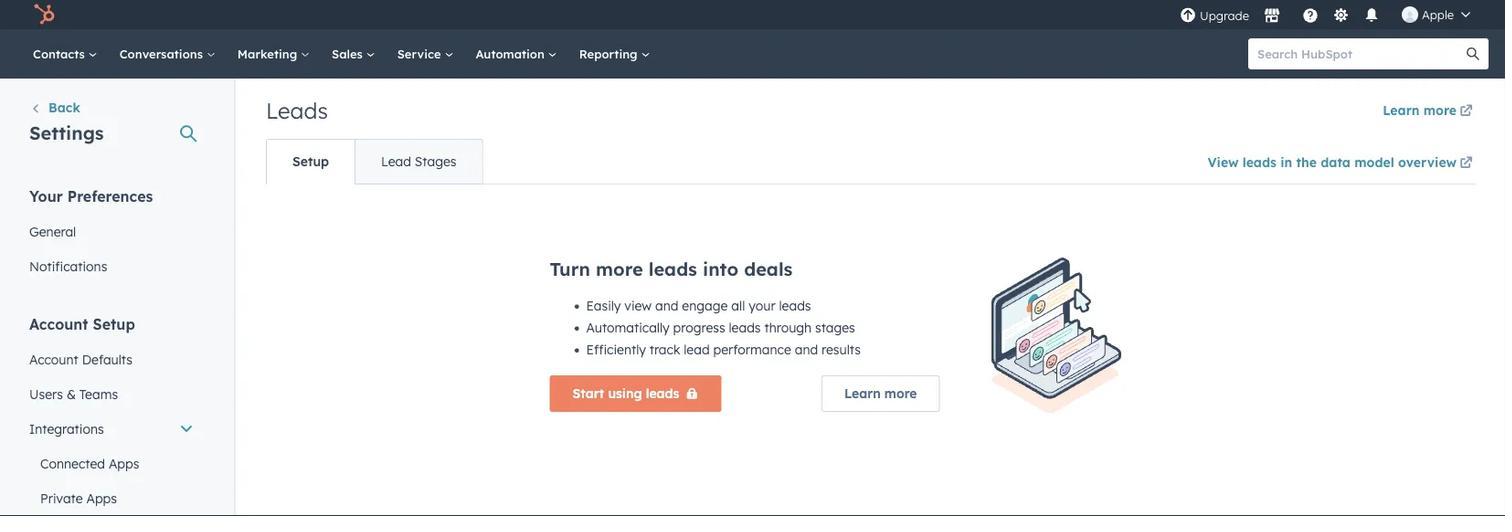 Task type: describe. For each thing, give the bounding box(es) containing it.
learn more for the bottommost learn more link
[[845, 386, 917, 402]]

account defaults
[[29, 351, 133, 367]]

link opens in a new window image
[[1460, 105, 1473, 118]]

upgrade
[[1200, 8, 1250, 23]]

connected apps link
[[18, 447, 205, 481]]

view
[[625, 298, 652, 314]]

your preferences element
[[18, 186, 205, 284]]

more for the bottommost learn more link
[[885, 386, 917, 402]]

progress
[[673, 320, 726, 336]]

reporting
[[579, 46, 641, 61]]

back
[[48, 100, 80, 116]]

marketplaces button
[[1253, 0, 1292, 29]]

connected apps
[[40, 456, 139, 472]]

search button
[[1458, 38, 1489, 69]]

model
[[1355, 154, 1395, 170]]

view leads in the data model overview link
[[1208, 142, 1476, 184]]

apple
[[1422, 7, 1454, 22]]

engage
[[682, 298, 728, 314]]

notifications
[[29, 258, 107, 274]]

service link
[[386, 29, 465, 79]]

more for the top learn more link
[[1424, 102, 1457, 118]]

settings image
[[1333, 8, 1350, 24]]

apps for connected apps
[[109, 456, 139, 472]]

account for account setup
[[29, 315, 88, 333]]

preferences
[[67, 187, 153, 205]]

0 vertical spatial learn more link
[[1383, 99, 1476, 122]]

all
[[732, 298, 745, 314]]

link opens in a new window image for view leads in the data model overview
[[1460, 153, 1473, 175]]

notifications link
[[18, 249, 205, 284]]

help image
[[1303, 8, 1319, 25]]

hubspot image
[[33, 4, 55, 26]]

view leads in the data model overview
[[1208, 154, 1457, 170]]

Search HubSpot search field
[[1249, 38, 1473, 69]]

0 horizontal spatial more
[[596, 258, 643, 281]]

1 horizontal spatial and
[[795, 342, 818, 358]]

users & teams
[[29, 386, 118, 402]]

private
[[40, 490, 83, 506]]

teams
[[79, 386, 118, 402]]

data
[[1321, 154, 1351, 170]]

back link
[[29, 98, 80, 120]]

learn more for the top learn more link
[[1383, 102, 1457, 118]]

setup inside navigation
[[293, 154, 329, 170]]

leads left into
[[649, 258, 697, 281]]

into
[[703, 258, 739, 281]]

sales link
[[321, 29, 386, 79]]

link opens in a new window image for learn more
[[1460, 100, 1473, 122]]

settings
[[29, 121, 104, 144]]

stages
[[415, 154, 457, 170]]

learn for the bottommost learn more link
[[845, 386, 881, 402]]

integrations button
[[18, 412, 205, 447]]

your preferences
[[29, 187, 153, 205]]

marketing link
[[227, 29, 321, 79]]

easily view and engage all your leads automatically progress leads through stages efficiently track lead performance and results
[[586, 298, 861, 358]]

easily
[[586, 298, 621, 314]]

automation link
[[465, 29, 568, 79]]

general
[[29, 224, 76, 240]]

leads down all
[[729, 320, 761, 336]]

users
[[29, 386, 63, 402]]



Task type: locate. For each thing, give the bounding box(es) containing it.
track
[[650, 342, 681, 358]]

contacts
[[33, 46, 88, 61]]

learn up overview
[[1383, 102, 1420, 118]]

apple button
[[1391, 0, 1482, 29]]

marketplaces image
[[1264, 8, 1281, 25]]

setup down leads
[[293, 154, 329, 170]]

learn more left link opens in a new window icon
[[1383, 102, 1457, 118]]

1 vertical spatial learn
[[845, 386, 881, 402]]

sales
[[332, 46, 366, 61]]

account setup
[[29, 315, 135, 333]]

learn
[[1383, 102, 1420, 118], [845, 386, 881, 402]]

efficiently
[[586, 342, 646, 358]]

leads right 'using'
[[646, 386, 680, 402]]

in
[[1281, 154, 1293, 170]]

2 horizontal spatial more
[[1424, 102, 1457, 118]]

1 link opens in a new window image from the top
[[1460, 100, 1473, 122]]

0 vertical spatial more
[[1424, 102, 1457, 118]]

apps down "integrations" button
[[109, 456, 139, 472]]

bob builder image
[[1402, 6, 1419, 23]]

learn more link down results
[[822, 376, 940, 412]]

leads up "through"
[[779, 298, 811, 314]]

leads inside button
[[646, 386, 680, 402]]

integrations
[[29, 421, 104, 437]]

setup link
[[267, 140, 355, 184]]

0 horizontal spatial and
[[655, 298, 679, 314]]

learn more
[[1383, 102, 1457, 118], [845, 386, 917, 402]]

and right view
[[655, 298, 679, 314]]

reporting link
[[568, 29, 661, 79]]

marketing
[[237, 46, 301, 61]]

settings link
[[1330, 5, 1353, 24]]

turn
[[550, 258, 590, 281]]

lead stages
[[381, 154, 457, 170]]

users & teams link
[[18, 377, 205, 412]]

1 vertical spatial learn more
[[845, 386, 917, 402]]

1 horizontal spatial learn more
[[1383, 102, 1457, 118]]

lead
[[684, 342, 710, 358]]

leads
[[266, 97, 328, 124]]

1 horizontal spatial setup
[[293, 154, 329, 170]]

hubspot link
[[22, 4, 69, 26]]

leads
[[1243, 154, 1277, 170], [649, 258, 697, 281], [779, 298, 811, 314], [729, 320, 761, 336], [646, 386, 680, 402]]

lead stages link
[[355, 140, 482, 184]]

1 vertical spatial apps
[[86, 490, 117, 506]]

0 vertical spatial learn more
[[1383, 102, 1457, 118]]

through
[[765, 320, 812, 336]]

private apps
[[40, 490, 117, 506]]

notifications image
[[1364, 8, 1380, 25]]

automation
[[476, 46, 548, 61]]

connected
[[40, 456, 105, 472]]

overview
[[1399, 154, 1457, 170]]

1 horizontal spatial more
[[885, 386, 917, 402]]

1 horizontal spatial learn more link
[[1383, 99, 1476, 122]]

link opens in a new window image inside learn more link
[[1460, 100, 1473, 122]]

navigation
[[266, 139, 483, 185]]

navigation containing setup
[[266, 139, 483, 185]]

start using leads button
[[550, 376, 722, 412]]

learn more down results
[[845, 386, 917, 402]]

service
[[397, 46, 445, 61]]

turn more leads into deals
[[550, 258, 793, 281]]

the
[[1297, 154, 1317, 170]]

1 vertical spatial learn more link
[[822, 376, 940, 412]]

using
[[608, 386, 642, 402]]

and
[[655, 298, 679, 314], [795, 342, 818, 358]]

1 horizontal spatial learn
[[1383, 102, 1420, 118]]

results
[[822, 342, 861, 358]]

performance
[[714, 342, 791, 358]]

menu
[[1178, 0, 1484, 29]]

stages
[[815, 320, 855, 336]]

0 vertical spatial apps
[[109, 456, 139, 472]]

help button
[[1295, 0, 1326, 29]]

your
[[749, 298, 776, 314]]

your
[[29, 187, 63, 205]]

contacts link
[[22, 29, 109, 79]]

1 vertical spatial account
[[29, 351, 78, 367]]

setup
[[293, 154, 329, 170], [93, 315, 135, 333]]

learn for the top learn more link
[[1383, 102, 1420, 118]]

view
[[1208, 154, 1239, 170]]

more
[[1424, 102, 1457, 118], [596, 258, 643, 281], [885, 386, 917, 402]]

conversations
[[119, 46, 206, 61]]

link opens in a new window image
[[1460, 100, 1473, 122], [1460, 153, 1473, 175], [1460, 157, 1473, 170]]

learn more link up overview
[[1383, 99, 1476, 122]]

2 link opens in a new window image from the top
[[1460, 153, 1473, 175]]

&
[[67, 386, 76, 402]]

defaults
[[82, 351, 133, 367]]

search image
[[1467, 48, 1480, 60]]

private apps link
[[18, 481, 205, 516]]

0 horizontal spatial learn more link
[[822, 376, 940, 412]]

and down "through"
[[795, 342, 818, 358]]

1 vertical spatial setup
[[93, 315, 135, 333]]

account up users
[[29, 351, 78, 367]]

upgrade image
[[1180, 8, 1197, 24]]

2 account from the top
[[29, 351, 78, 367]]

1 account from the top
[[29, 315, 88, 333]]

0 vertical spatial account
[[29, 315, 88, 333]]

account
[[29, 315, 88, 333], [29, 351, 78, 367]]

notifications button
[[1357, 0, 1388, 29]]

0 vertical spatial and
[[655, 298, 679, 314]]

learn down results
[[845, 386, 881, 402]]

setup up account defaults link
[[93, 315, 135, 333]]

1 vertical spatial more
[[596, 258, 643, 281]]

leads left in
[[1243, 154, 1277, 170]]

1 vertical spatial and
[[795, 342, 818, 358]]

conversations link
[[109, 29, 227, 79]]

account defaults link
[[18, 342, 205, 377]]

general link
[[18, 214, 205, 249]]

0 vertical spatial learn
[[1383, 102, 1420, 118]]

deals
[[744, 258, 793, 281]]

start using leads
[[573, 386, 680, 402]]

0 horizontal spatial learn
[[845, 386, 881, 402]]

menu containing apple
[[1178, 0, 1484, 29]]

0 horizontal spatial setup
[[93, 315, 135, 333]]

0 vertical spatial setup
[[293, 154, 329, 170]]

2 vertical spatial more
[[885, 386, 917, 402]]

apps down connected apps link
[[86, 490, 117, 506]]

start
[[573, 386, 604, 402]]

lead
[[381, 154, 411, 170]]

account for account defaults
[[29, 351, 78, 367]]

account setup element
[[18, 314, 205, 516]]

3 link opens in a new window image from the top
[[1460, 157, 1473, 170]]

0 horizontal spatial learn more
[[845, 386, 917, 402]]

apps for private apps
[[86, 490, 117, 506]]

account up account defaults
[[29, 315, 88, 333]]

apps
[[109, 456, 139, 472], [86, 490, 117, 506]]

learn more link
[[1383, 99, 1476, 122], [822, 376, 940, 412]]

automatically
[[586, 320, 670, 336]]



Task type: vqa. For each thing, say whether or not it's contained in the screenshot.
"Hubspot" icon
yes



